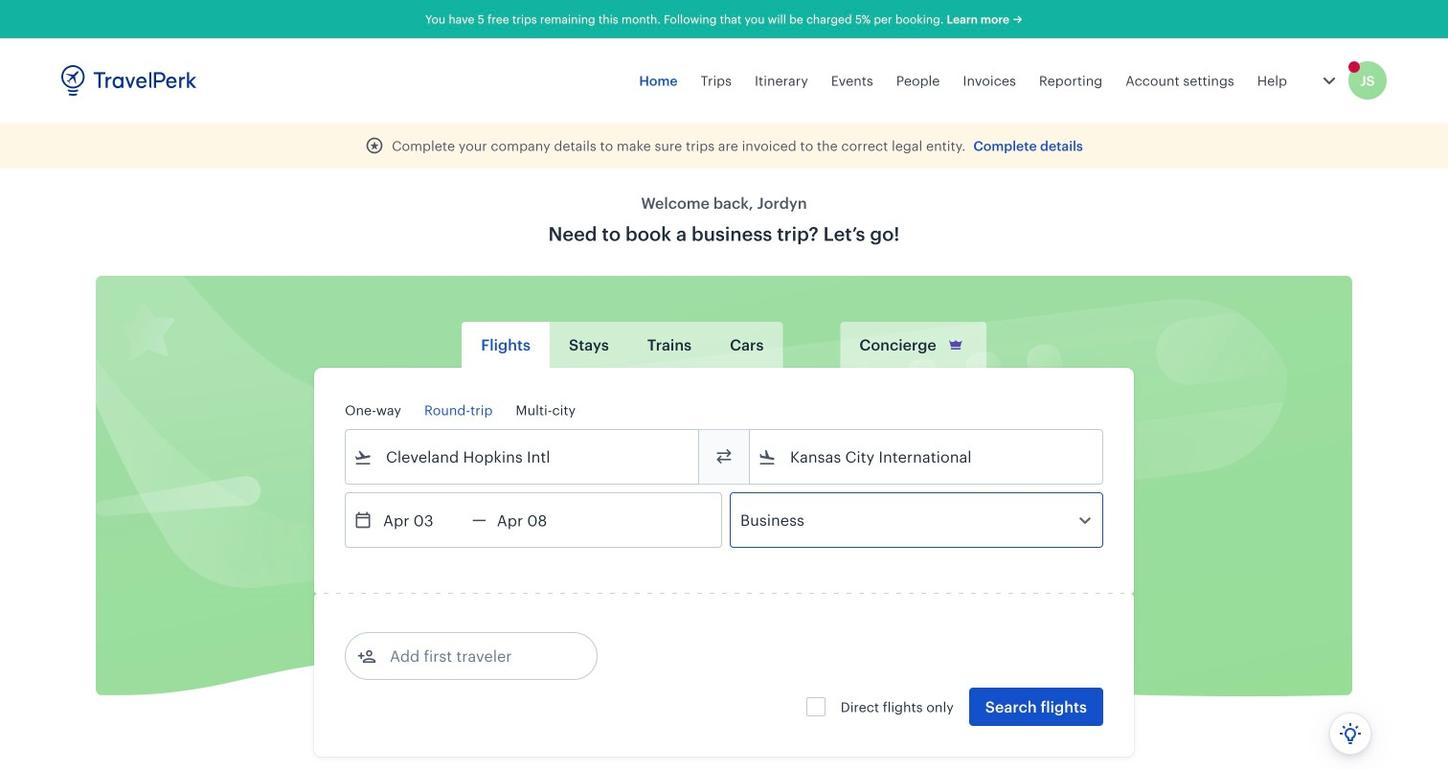 Task type: locate. For each thing, give the bounding box(es) containing it.
Add first traveler search field
[[377, 641, 576, 672]]

From search field
[[373, 442, 674, 472]]



Task type: describe. For each thing, give the bounding box(es) containing it.
Depart text field
[[373, 493, 472, 547]]

To search field
[[777, 442, 1078, 472]]

Return text field
[[487, 493, 586, 547]]



